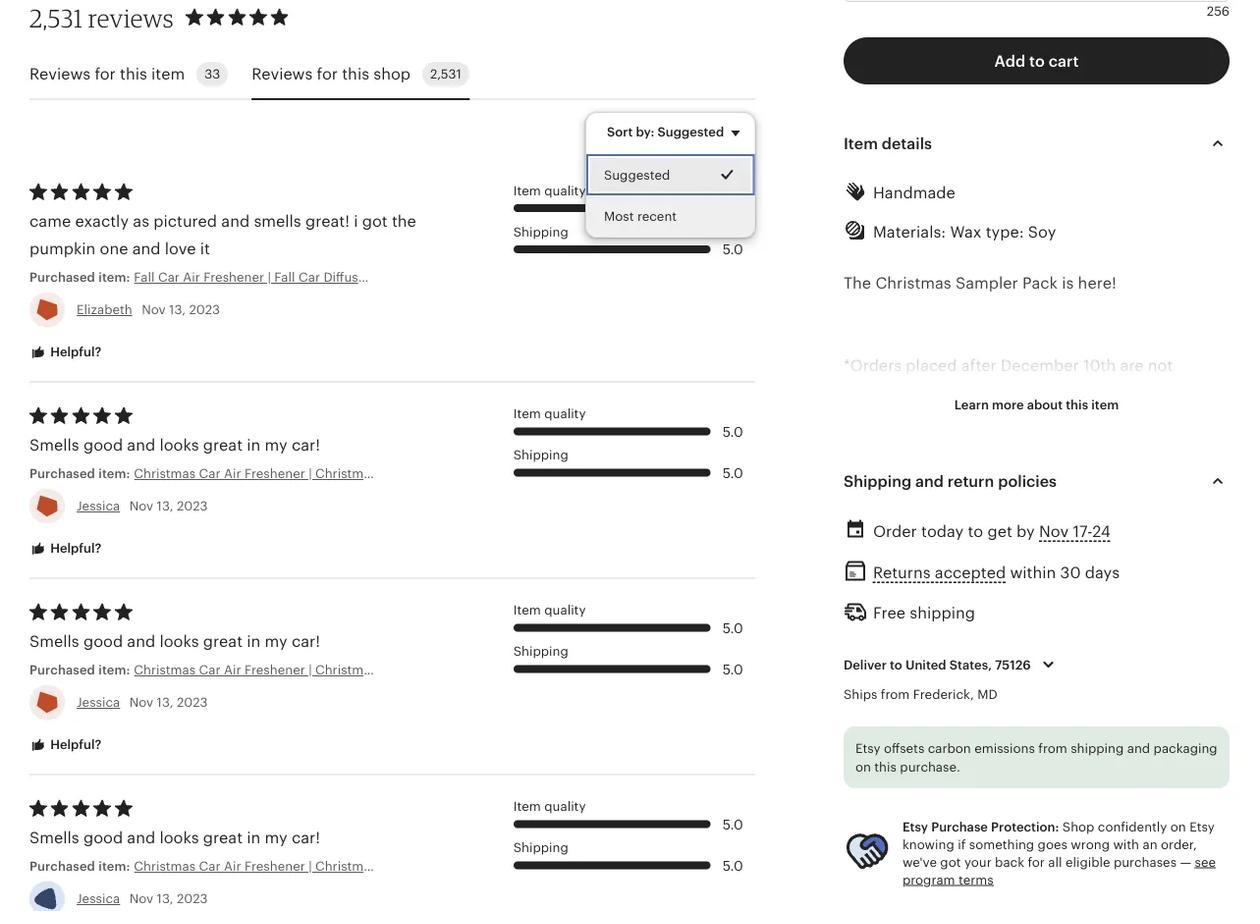 Task type: vqa. For each thing, say whether or not it's contained in the screenshot.
4oz
yes



Task type: locate. For each thing, give the bounding box(es) containing it.
0 horizontal spatial got
[[362, 213, 388, 231]]

fall car air freshener | fall car diffuser | hanging diffuser link
[[134, 269, 483, 287]]

item quality for the helpful? "button" corresponding to 2nd jessica link from the top of the page
[[514, 604, 586, 618]]

2 purchased from the top
[[29, 467, 95, 482]]

your down policies
[[1032, 494, 1066, 512]]

3 helpful? from the top
[[47, 738, 102, 753]]

your inside shop confidently on etsy knowing if something goes wrong with an order, we've got your back for all eligible purchases —
[[965, 856, 992, 870]]

small up scents
[[893, 467, 932, 484]]

0 horizontal spatial 2,531
[[29, 2, 83, 33]]

1 item quality from the top
[[514, 183, 586, 198]]

usa
[[1079, 742, 1110, 759], [946, 797, 978, 814]]

tab list containing reviews for this item
[[29, 50, 756, 100]]

2 vertical spatial car!
[[292, 830, 320, 848]]

are left not at the right top of page
[[1121, 357, 1144, 374]]

1 vertical spatial are
[[1035, 467, 1059, 484]]

0 vertical spatial soy
[[1029, 223, 1057, 241]]

4 purchased from the top
[[29, 860, 95, 875]]

1 vertical spatial by
[[1017, 523, 1036, 540]]

jessica nov 13, 2023 for 3rd jessica link from the bottom of the page
[[77, 499, 208, 514]]

5 5.0 from the top
[[723, 620, 744, 636]]

reviews right 33
[[252, 65, 313, 83]]

for inside shop confidently on etsy knowing if something goes wrong with an order, we've got your back for all eligible purchases —
[[1028, 856, 1045, 870]]

1 horizontal spatial made
[[1015, 742, 1057, 759]]

2 vertical spatial smells
[[29, 830, 79, 848]]

christmas car air freshener | christmas car diffuser | hanging diffuser link for the helpful? "button" corresponding to 3rd jessica link from the bottom of the page
[[134, 465, 565, 483]]

helpful? for 2nd jessica link from the top of the page
[[47, 738, 102, 753]]

get up perfect
[[988, 523, 1013, 540]]

suggested inside suggested button
[[604, 167, 670, 182]]

holiday
[[1052, 549, 1107, 567]]

came exactly as pictured and smells great! i got the pumpkin one and love it
[[29, 213, 417, 258]]

1 vertical spatial good
[[83, 633, 123, 651]]

purchased for 3rd jessica link from the bottom of the page
[[29, 467, 95, 482]]

|
[[268, 270, 271, 285], [374, 270, 378, 285], [309, 467, 312, 482], [456, 467, 460, 482], [309, 663, 312, 678], [456, 663, 460, 678], [986, 687, 990, 704], [1007, 742, 1011, 759], [982, 797, 986, 814], [309, 860, 312, 875], [456, 860, 460, 875]]

out
[[844, 494, 869, 512]]

freshener for the helpful? "button" corresponding to 3rd jessica link from the bottom of the page
[[245, 467, 305, 482]]

more
[[993, 397, 1025, 412]]

christmas
[[876, 274, 952, 292], [134, 467, 196, 482], [316, 467, 377, 482], [1012, 522, 1088, 539], [134, 663, 196, 678], [316, 663, 377, 678], [134, 860, 196, 875], [316, 860, 377, 875]]

2023 for 1st jessica link from the bottom of the page
[[177, 892, 208, 907]]

2,531 for 2,531
[[430, 67, 462, 81]]

days
[[1086, 564, 1120, 582]]

elizabeth
[[77, 303, 132, 318]]

2 car! from the top
[[292, 633, 320, 651]]

accepted
[[935, 564, 1007, 582]]

2 vertical spatial great
[[203, 830, 243, 848]]

0 vertical spatial jessica link
[[77, 499, 120, 514]]

3 quality from the top
[[545, 604, 586, 618]]

1 my from the top
[[265, 437, 288, 455]]

1 horizontal spatial small
[[1112, 797, 1151, 814]]

2 great from the top
[[203, 633, 243, 651]]

menu containing suggested
[[586, 112, 756, 238]]

2 vertical spatial christmas car air freshener | christmas car diffuser | hanging diffuser link
[[134, 858, 565, 876]]

4 5.0 from the top
[[723, 465, 744, 481]]

1 horizontal spatial free
[[1084, 769, 1116, 787]]

from right ships
[[881, 687, 910, 702]]

2,531 right shop
[[430, 67, 462, 81]]

and inside etsy offsets carbon emissions from shipping and packaging on this purchase.
[[1128, 741, 1151, 756]]

and
[[221, 213, 250, 231], [132, 240, 161, 258], [127, 437, 155, 455], [916, 473, 944, 490], [127, 633, 155, 651], [1001, 714, 1029, 732], [1128, 741, 1151, 756], [127, 830, 155, 848]]

0 vertical spatial christmas car air freshener | christmas car diffuser | hanging diffuser link
[[134, 465, 565, 483]]

1 horizontal spatial or
[[962, 494, 978, 512]]

returns accepted button
[[874, 558, 1007, 588]]

reviews down "2,531 reviews"
[[29, 65, 91, 83]]

soy
[[1029, 223, 1057, 241], [939, 742, 967, 759]]

• size: volume 4oz | 2.25 x 2.75" • wick: cotton (lead and zinc free) • wax: 100% soy wax | made in usa • premium non-toxic, phthalate-free fragrance oils • made in the usa | hand-poured in small batches in maryland
[[844, 687, 1230, 842]]

nov for the helpful? "button" associated with elizabeth link
[[142, 303, 166, 318]]

7 5.0 from the top
[[723, 817, 744, 833]]

this inside etsy offsets carbon emissions from shipping and packaging on this purchase.
[[875, 761, 897, 775]]

0 vertical spatial suggested
[[658, 125, 724, 140]]

helpful? button for elizabeth link
[[15, 335, 116, 371]]

2,531 left reviews
[[29, 2, 83, 33]]

0 horizontal spatial reviews
[[29, 65, 91, 83]]

pack
[[1023, 274, 1058, 292]]

1 horizontal spatial 2,531
[[430, 67, 462, 81]]

united
[[906, 658, 947, 673]]

item left 33
[[151, 65, 185, 83]]

0 horizontal spatial all
[[1011, 494, 1028, 512]]

2,531 inside tab list
[[430, 67, 462, 81]]

24
[[1093, 523, 1111, 540]]

1 vertical spatial smells
[[29, 633, 79, 651]]

my
[[265, 437, 288, 455], [265, 633, 288, 651], [265, 830, 288, 848]]

2 vertical spatial jessica
[[77, 892, 120, 907]]

2 vertical spatial jessica nov 13, 2023
[[77, 892, 208, 907]]

goes
[[1038, 838, 1068, 853]]

reviews
[[29, 65, 91, 83], [252, 65, 313, 83]]

best
[[1092, 467, 1124, 484]]

smells good and looks great in my car! for 3rd jessica link from the bottom of the page
[[29, 437, 320, 455]]

reviews for reviews for this shop
[[252, 65, 313, 83]]

phthalate-
[[1008, 769, 1084, 787]]

tab list
[[29, 50, 756, 100]]

0 vertical spatial good
[[83, 437, 123, 455]]

1 horizontal spatial etsy
[[903, 820, 929, 835]]

0 horizontal spatial or
[[908, 549, 924, 567]]

*orders
[[844, 357, 902, 374]]

get down candles
[[982, 494, 1007, 512]]

helpful? button
[[15, 335, 116, 371], [15, 531, 116, 568], [15, 728, 116, 764]]

knowing
[[903, 838, 955, 853]]

1 horizontal spatial on
[[1171, 820, 1187, 835]]

to left united
[[890, 658, 903, 673]]

0 vertical spatial all
[[1011, 494, 1028, 512]]

etsy down batches
[[1190, 820, 1215, 835]]

2 christmas car air freshener | christmas car diffuser | hanging diffuser link from the top
[[134, 662, 565, 680]]

poured
[[1035, 797, 1090, 814]]

1 helpful? from the top
[[47, 345, 102, 360]]

13, for 1st jessica link from the bottom of the page
[[157, 892, 173, 907]]

1 item: from the top
[[98, 270, 130, 285]]

great!
[[306, 213, 350, 231]]

2 purchased item: christmas car air freshener | christmas car diffuser | hanging diffuser from the top
[[29, 663, 565, 678]]

2 helpful? from the top
[[47, 542, 102, 556]]

the
[[844, 274, 872, 292]]

suggested right by:
[[658, 125, 724, 140]]

1 vertical spatial got
[[941, 856, 962, 870]]

1 great from the top
[[203, 437, 243, 455]]

the inside the came exactly as pictured and smells great! i got the pumpkin one and love it
[[392, 213, 417, 231]]

this inside dropdown button
[[1067, 397, 1089, 412]]

soy up purchase.
[[939, 742, 967, 759]]

1 vertical spatial car!
[[292, 633, 320, 651]]

3 great from the top
[[203, 830, 243, 848]]

1 vertical spatial helpful? button
[[15, 531, 116, 568]]

3 • from the top
[[844, 742, 850, 759]]

2 jessica from the top
[[77, 696, 120, 710]]

shipping
[[910, 604, 976, 622], [1071, 741, 1125, 756]]

1 quality from the top
[[545, 183, 586, 198]]

1 vertical spatial your
[[965, 856, 992, 870]]

2 helpful? button from the top
[[15, 531, 116, 568]]

handmade
[[874, 184, 956, 201]]

0 vertical spatial 2,531
[[29, 2, 83, 33]]

1 jessica nov 13, 2023 from the top
[[77, 499, 208, 514]]

by right arrive
[[1001, 384, 1020, 402]]

0 horizontal spatial usa
[[946, 797, 978, 814]]

helpful? for 3rd jessica link from the bottom of the page
[[47, 542, 102, 556]]

for down goes
[[1028, 856, 1045, 870]]

quality for the helpful? "button" corresponding to 3rd jessica link from the bottom of the page
[[545, 407, 586, 422]]

3 my from the top
[[265, 830, 288, 848]]

0 vertical spatial looks
[[160, 437, 199, 455]]

3 smells from the top
[[29, 830, 79, 848]]

shipping down free)
[[1071, 741, 1125, 756]]

2 vertical spatial my
[[265, 830, 288, 848]]

0 horizontal spatial small
[[893, 467, 932, 484]]

2 looks from the top
[[160, 633, 199, 651]]

3 purchased item: christmas car air freshener | christmas car diffuser | hanging diffuser from the top
[[29, 860, 565, 875]]

purchased item: christmas car air freshener | christmas car diffuser | hanging diffuser for the helpful? "button" corresponding to 2nd jessica link from the top of the page
[[29, 663, 565, 678]]

13, for 2nd jessica link from the top of the page
[[157, 696, 173, 710]]

my for the helpful? "button" corresponding to 3rd jessica link from the bottom of the page
[[265, 437, 288, 455]]

1 vertical spatial looks
[[160, 633, 199, 651]]

here!
[[1079, 274, 1117, 292]]

0 vertical spatial shipping
[[910, 604, 976, 622]]

all down goes
[[1049, 856, 1063, 870]]

2 vertical spatial jessica link
[[77, 892, 120, 907]]

1 vertical spatial small
[[1112, 797, 1151, 814]]

all inside the "these small 4oz. candles are the best way to try out new scents or get all your favorites for smaller spaces. choose any 4 christmas scents! buy for yourself or give the perfect holiday gift!"
[[1011, 494, 1028, 512]]

1 purchased item: christmas car air freshener | christmas car diffuser | hanging diffuser from the top
[[29, 467, 565, 482]]

christmas car air freshener | christmas car diffuser | hanging diffuser link for the helpful? "button" corresponding to 2nd jessica link from the top of the page
[[134, 662, 565, 680]]

3 jessica from the top
[[77, 892, 120, 907]]

recent
[[638, 209, 677, 224]]

0 vertical spatial on
[[856, 761, 872, 775]]

or down return
[[962, 494, 978, 512]]

free down returns on the right bottom of the page
[[874, 604, 906, 622]]

1 smells from the top
[[29, 437, 79, 455]]

to down placed
[[935, 384, 950, 402]]

3 good from the top
[[83, 830, 123, 848]]

1 vertical spatial or
[[908, 549, 924, 567]]

2 good from the top
[[83, 633, 123, 651]]

shipping for the helpful? "button" associated with elizabeth link
[[514, 224, 569, 239]]

1 horizontal spatial item
[[1092, 397, 1120, 412]]

item down 10th
[[1092, 397, 1120, 412]]

item: for christmas car air freshener | christmas car diffuser | hanging diffuser link for the helpful? "button" corresponding to 3rd jessica link from the bottom of the page
[[98, 467, 130, 482]]

1 vertical spatial shipping
[[1071, 741, 1125, 756]]

etsy inside etsy offsets carbon emissions from shipping and packaging on this purchase.
[[856, 741, 881, 756]]

small up confidently
[[1112, 797, 1151, 814]]

to inside "dropdown button"
[[890, 658, 903, 673]]

all
[[1011, 494, 1028, 512], [1049, 856, 1063, 870]]

3 smells good and looks great in my car! from the top
[[29, 830, 320, 848]]

1 horizontal spatial are
[[1121, 357, 1144, 374]]

1 helpful? button from the top
[[15, 335, 116, 371]]

quality
[[545, 183, 586, 198], [545, 407, 586, 422], [545, 604, 586, 618], [545, 800, 586, 815]]

2 item quality from the top
[[514, 407, 586, 422]]

1 fall from the left
[[134, 270, 155, 285]]

soy right 'type:'
[[1029, 223, 1057, 241]]

1 vertical spatial suggested
[[604, 167, 670, 182]]

good
[[83, 437, 123, 455], [83, 633, 123, 651], [83, 830, 123, 848]]

0 horizontal spatial shipping
[[910, 604, 976, 622]]

candle
[[844, 879, 907, 897]]

purchased
[[29, 270, 95, 285], [29, 467, 95, 482], [29, 663, 95, 678], [29, 860, 95, 875]]

get inside the "these small 4oz. candles are the best way to try out new scents or get all your favorites for smaller spaces. choose any 4 christmas scents! buy for yourself or give the perfect holiday gift!"
[[982, 494, 1007, 512]]

car! for the helpful? "button" corresponding to 2nd jessica link from the top of the page
[[292, 633, 320, 651]]

3 item quality from the top
[[514, 604, 586, 618]]

item inside dropdown button
[[844, 134, 878, 152]]

yourself
[[844, 549, 904, 567]]

3 car! from the top
[[292, 830, 320, 848]]

2 jessica nov 13, 2023 from the top
[[77, 696, 208, 710]]

on inside etsy offsets carbon emissions from shipping and packaging on this purchase.
[[856, 761, 872, 775]]

1 horizontal spatial reviews
[[252, 65, 313, 83]]

came
[[29, 213, 71, 231]]

add
[[995, 52, 1026, 70]]

diffuser
[[324, 270, 371, 285], [436, 270, 483, 285], [406, 467, 453, 482], [518, 467, 565, 482], [406, 663, 453, 678], [518, 663, 565, 678], [406, 860, 453, 875], [518, 860, 565, 875]]

love
[[165, 240, 196, 258]]

1 jessica from the top
[[77, 499, 120, 514]]

wax inside • size: volume 4oz | 2.25 x 2.75" • wick: cotton (lead and zinc free) • wax: 100% soy wax | made in usa • premium non-toxic, phthalate-free fragrance oils • made in the usa | hand-poured in small batches in maryland
[[971, 742, 1003, 759]]

hanging for the helpful? "button" corresponding to 2nd jessica link from the top of the page
[[463, 663, 515, 678]]

2 smells good and looks great in my car! from the top
[[29, 633, 320, 651]]

2,531 for 2,531 reviews
[[29, 2, 83, 33]]

1 horizontal spatial your
[[1032, 494, 1066, 512]]

this
[[120, 65, 147, 83], [342, 65, 370, 83], [1067, 397, 1089, 412], [875, 761, 897, 775]]

0 vertical spatial helpful? button
[[15, 335, 116, 371]]

0 vertical spatial jessica
[[77, 499, 120, 514]]

wrong
[[1072, 838, 1110, 853]]

0 vertical spatial item
[[151, 65, 185, 83]]

shop
[[1063, 820, 1095, 835]]

1 vertical spatial my
[[265, 633, 288, 651]]

carbon
[[928, 741, 972, 756]]

purchased item: christmas car air freshener | christmas car diffuser | hanging diffuser
[[29, 467, 565, 482], [29, 663, 565, 678], [29, 860, 565, 875]]

1 christmas car air freshener | christmas car diffuser | hanging diffuser link from the top
[[134, 465, 565, 483]]

0 vertical spatial or
[[962, 494, 978, 512]]

suggested up most recent
[[604, 167, 670, 182]]

free up poured
[[1084, 769, 1116, 787]]

and inside dropdown button
[[916, 473, 944, 490]]

etsy up knowing
[[903, 820, 929, 835]]

0 vertical spatial got
[[362, 213, 388, 231]]

to left cart at the right top of the page
[[1030, 52, 1045, 70]]

1 vertical spatial purchased item: christmas car air freshener | christmas car diffuser | hanging diffuser
[[29, 663, 565, 678]]

and inside • size: volume 4oz | 2.25 x 2.75" • wick: cotton (lead and zinc free) • wax: 100% soy wax | made in usa • premium non-toxic, phthalate-free fragrance oils • made in the usa | hand-poured in small batches in maryland
[[1001, 714, 1029, 732]]

3 item: from the top
[[98, 663, 130, 678]]

great
[[203, 437, 243, 455], [203, 633, 243, 651], [203, 830, 243, 848]]

2 vertical spatial helpful? button
[[15, 728, 116, 764]]

2 reviews from the left
[[252, 65, 313, 83]]

fall down smells
[[275, 270, 295, 285]]

2 vertical spatial smells good and looks great in my car!
[[29, 830, 320, 848]]

small
[[893, 467, 932, 484], [1112, 797, 1151, 814]]

2 vertical spatial looks
[[160, 830, 199, 848]]

1 vertical spatial jessica nov 13, 2023
[[77, 696, 208, 710]]

1 horizontal spatial all
[[1049, 856, 1063, 870]]

to inside the "these small 4oz. candles are the best way to try out new scents or get all your favorites for smaller spaces. choose any 4 christmas scents! buy for yourself or give the perfect holiday gift!"
[[1162, 467, 1178, 484]]

1 vertical spatial jessica link
[[77, 696, 120, 710]]

1 vertical spatial jessica
[[77, 696, 120, 710]]

or left give
[[908, 549, 924, 567]]

fall up elizabeth nov 13, 2023
[[134, 270, 155, 285]]

1 vertical spatial christmas car air freshener | christmas car diffuser | hanging diffuser link
[[134, 662, 565, 680]]

smaller
[[1164, 494, 1219, 512]]

1 smells good and looks great in my car! from the top
[[29, 437, 320, 455]]

got down if
[[941, 856, 962, 870]]

1 reviews from the left
[[29, 65, 91, 83]]

0 vertical spatial purchased item: christmas car air freshener | christmas car diffuser | hanging diffuser
[[29, 467, 565, 482]]

shipping down returns accepted button
[[910, 604, 976, 622]]

jessica for 1st jessica link from the bottom of the page
[[77, 892, 120, 907]]

to left the try at the right bottom of the page
[[1162, 467, 1178, 484]]

1 vertical spatial on
[[1171, 820, 1187, 835]]

free
[[874, 604, 906, 622], [1084, 769, 1116, 787]]

usa down free)
[[1079, 742, 1110, 759]]

made down premium
[[854, 797, 895, 814]]

0 vertical spatial helpful?
[[47, 345, 102, 360]]

the down non-
[[917, 797, 942, 814]]

hanging
[[381, 270, 433, 285], [463, 467, 515, 482], [463, 663, 515, 678], [463, 860, 515, 875]]

made
[[1015, 742, 1057, 759], [854, 797, 895, 814]]

wax left 'type:'
[[951, 223, 982, 241]]

2023
[[189, 303, 220, 318], [177, 499, 208, 514], [177, 696, 208, 710], [177, 892, 208, 907]]

0 vertical spatial by
[[1001, 384, 1020, 402]]

your up terms
[[965, 856, 992, 870]]

item: for 3rd christmas car air freshener | christmas car diffuser | hanging diffuser link from the top
[[98, 860, 130, 875]]

2 quality from the top
[[545, 407, 586, 422]]

0 horizontal spatial free
[[874, 604, 906, 622]]

1 horizontal spatial from
[[1039, 741, 1068, 756]]

2 item: from the top
[[98, 467, 130, 482]]

oils
[[1201, 769, 1230, 787]]

0 vertical spatial usa
[[1079, 742, 1110, 759]]

1 purchased from the top
[[29, 270, 95, 285]]

eligible
[[1066, 856, 1111, 870]]

i
[[354, 213, 358, 231]]

1 vertical spatial free
[[1084, 769, 1116, 787]]

3 purchased from the top
[[29, 663, 95, 678]]

by:
[[636, 125, 655, 140]]

these
[[844, 467, 889, 484]]

5.0
[[723, 200, 744, 216], [723, 241, 744, 257], [723, 424, 744, 440], [723, 465, 744, 481], [723, 620, 744, 636], [723, 662, 744, 677], [723, 817, 744, 833], [723, 858, 744, 874]]

item for the helpful? "button" corresponding to 2nd jessica link from the top of the page
[[514, 604, 541, 618]]

0 vertical spatial smells
[[29, 437, 79, 455]]

details
[[882, 134, 933, 152]]

small inside • size: volume 4oz | 2.25 x 2.75" • wick: cotton (lead and zinc free) • wax: 100% soy wax | made in usa • premium non-toxic, phthalate-free fragrance oils • made in the usa | hand-poured in small batches in maryland
[[1112, 797, 1151, 814]]

2 smells from the top
[[29, 633, 79, 651]]

1 horizontal spatial got
[[941, 856, 962, 870]]

order today to get by nov 17-24
[[874, 523, 1111, 540]]

0 horizontal spatial item
[[151, 65, 185, 83]]

helpful? for elizabeth link
[[47, 345, 102, 360]]

got right the i
[[362, 213, 388, 231]]

2 my from the top
[[265, 633, 288, 651]]

1 jessica link from the top
[[77, 499, 120, 514]]

got
[[362, 213, 388, 231], [941, 856, 962, 870]]

small inside the "these small 4oz. candles are the best way to try out new scents or get all your favorites for smaller spaces. choose any 4 christmas scents! buy for yourself or give the perfect holiday gift!"
[[893, 467, 932, 484]]

1 vertical spatial great
[[203, 633, 243, 651]]

nov for the helpful? "button" corresponding to 2nd jessica link from the top of the page
[[129, 696, 153, 710]]

from down the zinc
[[1039, 741, 1068, 756]]

1 vertical spatial soy
[[939, 742, 967, 759]]

policies
[[999, 473, 1058, 490]]

to inside button
[[1030, 52, 1045, 70]]

helpful? button for 2nd jessica link from the top of the page
[[15, 728, 116, 764]]

0 vertical spatial get
[[982, 494, 1007, 512]]

this down wax:
[[875, 761, 897, 775]]

3 jessica nov 13, 2023 from the top
[[77, 892, 208, 907]]

1 looks from the top
[[160, 437, 199, 455]]

wax up toxic,
[[971, 742, 1003, 759]]

2 vertical spatial good
[[83, 830, 123, 848]]

are right candles
[[1035, 467, 1059, 484]]

by right 4
[[1017, 523, 1036, 540]]

item for the helpful? "button" associated with elizabeth link
[[514, 183, 541, 198]]

smells for 2nd jessica link from the top of the page
[[29, 633, 79, 651]]

30
[[1061, 564, 1081, 582]]

2 5.0 from the top
[[723, 241, 744, 257]]

for left shop
[[317, 65, 338, 83]]

made up "phthalate-"
[[1015, 742, 1057, 759]]

the left best
[[1063, 467, 1087, 484]]

2 horizontal spatial etsy
[[1190, 820, 1215, 835]]

1 vertical spatial helpful?
[[47, 542, 102, 556]]

on down wax:
[[856, 761, 872, 775]]

1 • from the top
[[844, 687, 850, 704]]

0 vertical spatial are
[[1121, 357, 1144, 374]]

3 5.0 from the top
[[723, 424, 744, 440]]

this right "about"
[[1067, 397, 1089, 412]]

0 horizontal spatial are
[[1035, 467, 1059, 484]]

smells good and looks great in my car! for 2nd jessica link from the top of the page
[[29, 633, 320, 651]]

0 vertical spatial smells good and looks great in my car!
[[29, 437, 320, 455]]

shipping for the helpful? "button" corresponding to 3rd jessica link from the bottom of the page
[[514, 448, 569, 463]]

0 vertical spatial from
[[881, 687, 910, 702]]

3 helpful? button from the top
[[15, 728, 116, 764]]

wick:
[[854, 714, 895, 732]]

the right the i
[[392, 213, 417, 231]]

usa up purchase
[[946, 797, 978, 814]]

0 horizontal spatial fall
[[134, 270, 155, 285]]

got inside shop confidently on etsy knowing if something goes wrong with an order, we've got your back for all eligible purchases —
[[941, 856, 962, 870]]

all down policies
[[1011, 494, 1028, 512]]

freshener
[[204, 270, 264, 285], [245, 467, 305, 482], [245, 663, 305, 678], [245, 860, 305, 875]]

3 looks from the top
[[160, 830, 199, 848]]

for down way
[[1139, 494, 1160, 512]]

item: for the helpful? "button" corresponding to 2nd jessica link from the top of the page's christmas car air freshener | christmas car diffuser | hanging diffuser link
[[98, 663, 130, 678]]

0 vertical spatial great
[[203, 437, 243, 455]]

etsy down wick:
[[856, 741, 881, 756]]

etsy
[[856, 741, 881, 756], [903, 820, 929, 835], [1190, 820, 1215, 835]]

2023 for elizabeth link
[[189, 303, 220, 318]]

on up order,
[[1171, 820, 1187, 835]]

1 vertical spatial 2,531
[[430, 67, 462, 81]]

1 good from the top
[[83, 437, 123, 455]]

0 horizontal spatial on
[[856, 761, 872, 775]]

purchased for 1st jessica link from the bottom of the page
[[29, 860, 95, 875]]

0 vertical spatial made
[[1015, 742, 1057, 759]]

4 item quality from the top
[[514, 800, 586, 815]]

suggested button
[[587, 154, 755, 196]]

menu
[[586, 112, 756, 238]]

2 vertical spatial purchased item: christmas car air freshener | christmas car diffuser | hanging diffuser
[[29, 860, 565, 875]]

0 vertical spatial wax
[[951, 223, 982, 241]]

nov for the helpful? "button" corresponding to 3rd jessica link from the bottom of the page
[[129, 499, 153, 514]]

1 horizontal spatial usa
[[1079, 742, 1110, 759]]

2023 for 3rd jessica link from the bottom of the page
[[177, 499, 208, 514]]

1 car! from the top
[[292, 437, 320, 455]]

4 item: from the top
[[98, 860, 130, 875]]



Task type: describe. For each thing, give the bounding box(es) containing it.
are inside the "these small 4oz. candles are the best way to try out new scents or get all your favorites for smaller spaces. choose any 4 christmas scents! buy for yourself or give the perfect holiday gift!"
[[1035, 467, 1059, 484]]

purchased for elizabeth link
[[29, 270, 95, 285]]

returns accepted within 30 days
[[874, 564, 1120, 582]]

cart
[[1049, 52, 1079, 70]]

5 • from the top
[[844, 797, 850, 814]]

soy inside • size: volume 4oz | 2.25 x 2.75" • wick: cotton (lead and zinc free) • wax: 100% soy wax | made in usa • premium non-toxic, phthalate-free fragrance oils • made in the usa | hand-poured in small batches in maryland
[[939, 742, 967, 759]]

item: for the 'fall car air freshener | fall car diffuser | hanging diffuser' link
[[98, 270, 130, 285]]

item details button
[[826, 120, 1248, 167]]

purchases
[[1114, 856, 1177, 870]]

reviews for this item
[[29, 65, 185, 83]]

item inside dropdown button
[[1092, 397, 1120, 412]]

reviews for this shop
[[252, 65, 411, 83]]

sort
[[607, 125, 633, 140]]

learn
[[955, 397, 989, 412]]

packaging
[[1154, 741, 1218, 756]]

etsy inside shop confidently on etsy knowing if something goes wrong with an order, we've got your back for all eligible purchases —
[[1190, 820, 1215, 835]]

try
[[1182, 467, 1202, 484]]

13, for 3rd jessica link from the bottom of the page
[[157, 499, 173, 514]]

looks for 2nd jessica link from the top of the page
[[160, 633, 199, 651]]

materials: wax type: soy
[[874, 223, 1057, 241]]

one
[[100, 240, 128, 258]]

4 • from the top
[[844, 769, 850, 787]]

reviews for reviews for this item
[[29, 65, 91, 83]]

item details
[[844, 134, 933, 152]]

on inside shop confidently on etsy knowing if something goes wrong with an order, we've got your back for all eligible purchases —
[[1171, 820, 1187, 835]]

purchased for 2nd jessica link from the top of the page
[[29, 663, 95, 678]]

pumpkin
[[29, 240, 96, 258]]

for down smaller
[[1182, 522, 1203, 539]]

size:
[[854, 687, 890, 704]]

the down any
[[964, 549, 989, 567]]

jessica nov 13, 2023 for 2nd jessica link from the top of the page
[[77, 696, 208, 710]]

free shipping
[[874, 604, 976, 622]]

christmas.*
[[1024, 384, 1111, 402]]

item quality for the helpful? "button" associated with elizabeth link
[[514, 183, 586, 198]]

the christmas sampler pack is here!
[[844, 274, 1117, 292]]

placed
[[906, 357, 958, 374]]

great for 3rd jessica link from the bottom of the page
[[203, 437, 243, 455]]

by inside *orders placed after december 10th are not guaranteed to arrive by christmas.*
[[1001, 384, 1020, 402]]

purchased item: fall car air freshener | fall car diffuser | hanging diffuser
[[29, 270, 483, 285]]

spaces.
[[844, 522, 901, 539]]

3 jessica link from the top
[[77, 892, 120, 907]]

hand-
[[990, 797, 1035, 814]]

4 quality from the top
[[545, 800, 586, 815]]

the inside • size: volume 4oz | 2.25 x 2.75" • wick: cotton (lead and zinc free) • wax: 100% soy wax | made in usa • premium non-toxic, phthalate-free fragrance oils • made in the usa | hand-poured in small batches in maryland
[[917, 797, 942, 814]]

shipping inside etsy offsets carbon emissions from shipping and packaging on this purchase.
[[1071, 741, 1125, 756]]

2023 for 2nd jessica link from the top of the page
[[177, 696, 208, 710]]

with
[[1114, 838, 1140, 853]]

6 5.0 from the top
[[723, 662, 744, 677]]

return
[[948, 473, 995, 490]]

shipping for the helpful? "button" corresponding to 2nd jessica link from the top of the page
[[514, 645, 569, 660]]

exactly
[[75, 213, 129, 231]]

2,531 reviews
[[29, 2, 174, 33]]

1 vertical spatial get
[[988, 523, 1013, 540]]

guaranteed
[[844, 384, 931, 402]]

as
[[133, 213, 149, 231]]

256
[[1208, 3, 1230, 18]]

ships from frederick, md
[[844, 687, 998, 702]]

scents
[[909, 494, 958, 512]]

elizabeth link
[[77, 303, 132, 318]]

new
[[873, 494, 905, 512]]

learn more about this item
[[955, 397, 1120, 412]]

purchased item: christmas car air freshener | christmas car diffuser | hanging diffuser for the helpful? "button" corresponding to 3rd jessica link from the bottom of the page
[[29, 467, 565, 482]]

freshener for the helpful? "button" corresponding to 2nd jessica link from the top of the page
[[245, 663, 305, 678]]

favorites
[[1070, 494, 1135, 512]]

sort by: suggested button
[[593, 112, 763, 153]]

emissions
[[975, 741, 1036, 756]]

13, for elizabeth link
[[169, 303, 186, 318]]

pictured
[[154, 213, 217, 231]]

order,
[[1162, 838, 1198, 853]]

for down "2,531 reviews"
[[95, 65, 116, 83]]

1 5.0 from the top
[[723, 200, 744, 216]]

item for the helpful? "button" corresponding to 3rd jessica link from the bottom of the page
[[514, 407, 541, 422]]

type:
[[986, 223, 1025, 241]]

8 5.0 from the top
[[723, 858, 744, 874]]

an
[[1143, 838, 1158, 853]]

see
[[1196, 856, 1217, 870]]

2.75"
[[1043, 687, 1079, 704]]

it
[[200, 240, 210, 258]]

suggested inside sort by: suggested popup button
[[658, 125, 724, 140]]

candle care:
[[844, 879, 957, 897]]

good for 1st jessica link from the bottom of the page
[[83, 830, 123, 848]]

0 horizontal spatial made
[[854, 797, 895, 814]]

after
[[962, 357, 997, 374]]

back
[[996, 856, 1025, 870]]

jessica for 3rd jessica link from the bottom of the page
[[77, 499, 120, 514]]

this down reviews
[[120, 65, 147, 83]]

good for 2nd jessica link from the top of the page
[[83, 633, 123, 651]]

learn more about this item button
[[940, 387, 1134, 423]]

shipping and return policies button
[[826, 458, 1248, 505]]

hanging for the helpful? "button" corresponding to 3rd jessica link from the bottom of the page
[[463, 467, 515, 482]]

great for 2nd jessica link from the top of the page
[[203, 633, 243, 651]]

way
[[1129, 467, 1158, 484]]

item inside tab list
[[151, 65, 185, 83]]

something
[[970, 838, 1035, 853]]

1 horizontal spatial soy
[[1029, 223, 1057, 241]]

sort by: suggested
[[607, 125, 724, 140]]

2 fall from the left
[[275, 270, 295, 285]]

reviews
[[88, 2, 174, 33]]

volume
[[894, 687, 950, 704]]

air for the helpful? "button" corresponding to 2nd jessica link from the top of the page
[[224, 663, 241, 678]]

0 horizontal spatial from
[[881, 687, 910, 702]]

add to cart
[[995, 52, 1079, 70]]

free inside • size: volume 4oz | 2.25 x 2.75" • wick: cotton (lead and zinc free) • wax: 100% soy wax | made in usa • premium non-toxic, phthalate-free fragrance oils • made in the usa | hand-poured in small batches in maryland
[[1084, 769, 1116, 787]]

today
[[922, 523, 964, 540]]

this left shop
[[342, 65, 370, 83]]

17-
[[1074, 523, 1093, 540]]

to left 4
[[968, 523, 984, 540]]

most recent button
[[587, 196, 755, 237]]

good for 3rd jessica link from the bottom of the page
[[83, 437, 123, 455]]

air for the helpful? "button" corresponding to 3rd jessica link from the bottom of the page
[[224, 467, 241, 482]]

air for the helpful? "button" associated with elizabeth link
[[183, 270, 200, 285]]

ships
[[844, 687, 878, 702]]

toxic,
[[960, 769, 1004, 787]]

shipping inside dropdown button
[[844, 473, 912, 490]]

etsy for etsy purchase protection:
[[903, 820, 929, 835]]

smells for 3rd jessica link from the bottom of the page
[[29, 437, 79, 455]]

these small 4oz. candles are the best way to try out new scents or get all your favorites for smaller spaces. choose any 4 christmas scents! buy for yourself or give the perfect holiday gift!
[[844, 467, 1219, 567]]

see program terms
[[903, 856, 1217, 888]]

batches
[[1155, 797, 1216, 814]]

0 vertical spatial free
[[874, 604, 906, 622]]

looks for 1st jessica link from the bottom of the page
[[160, 830, 199, 848]]

my for the helpful? "button" corresponding to 2nd jessica link from the top of the page
[[265, 633, 288, 651]]

quality for the helpful? "button" corresponding to 2nd jessica link from the top of the page
[[545, 604, 586, 618]]

4oz.
[[936, 467, 968, 484]]

—
[[1181, 856, 1192, 870]]

maryland
[[862, 824, 932, 842]]

your inside the "these small 4oz. candles are the best way to try out new scents or get all your favorites for smaller spaces. choose any 4 christmas scents! buy for yourself or give the perfect holiday gift!"
[[1032, 494, 1066, 512]]

offsets
[[884, 741, 925, 756]]

frederick,
[[914, 687, 975, 702]]

quality for the helpful? "button" associated with elizabeth link
[[545, 183, 586, 198]]

within
[[1011, 564, 1057, 582]]

is
[[1063, 274, 1074, 292]]

all inside shop confidently on etsy knowing if something goes wrong with an order, we've got your back for all eligible purchases —
[[1049, 856, 1063, 870]]

jessica for 2nd jessica link from the top of the page
[[77, 696, 120, 710]]

care:
[[911, 879, 957, 897]]

nov 17-24 button
[[1040, 517, 1111, 546]]

hanging for the helpful? "button" associated with elizabeth link
[[381, 270, 433, 285]]

2 • from the top
[[844, 714, 850, 732]]

jessica nov 13, 2023 for 1st jessica link from the bottom of the page
[[77, 892, 208, 907]]

75126
[[996, 658, 1031, 673]]

10th
[[1084, 357, 1117, 374]]

freshener for the helpful? "button" associated with elizabeth link
[[204, 270, 264, 285]]

smells for 1st jessica link from the bottom of the page
[[29, 830, 79, 848]]

christmas inside the "these small 4oz. candles are the best way to try out new scents or get all your favorites for smaller spaces. choose any 4 christmas scents! buy for yourself or give the perfect holiday gift!"
[[1012, 522, 1088, 539]]

are inside *orders placed after december 10th are not guaranteed to arrive by christmas.*
[[1121, 357, 1144, 374]]

buy
[[1150, 522, 1178, 539]]

great for 1st jessica link from the bottom of the page
[[203, 830, 243, 848]]

item quality for the helpful? "button" corresponding to 3rd jessica link from the bottom of the page
[[514, 407, 586, 422]]

etsy for etsy offsets carbon emissions from shipping and packaging on this purchase.
[[856, 741, 881, 756]]

looks for 3rd jessica link from the bottom of the page
[[160, 437, 199, 455]]

about
[[1028, 397, 1063, 412]]

non-
[[925, 769, 960, 787]]

100%
[[894, 742, 935, 759]]

from inside etsy offsets carbon emissions from shipping and packaging on this purchase.
[[1039, 741, 1068, 756]]

deliver to united states, 75126
[[844, 658, 1031, 673]]

3 christmas car air freshener | christmas car diffuser | hanging diffuser link from the top
[[134, 858, 565, 876]]

fragrance
[[1121, 769, 1196, 787]]

4
[[998, 522, 1008, 539]]

smells
[[254, 213, 301, 231]]

see program terms link
[[903, 856, 1217, 888]]

helpful? button for 3rd jessica link from the bottom of the page
[[15, 531, 116, 568]]

got inside the came exactly as pictured and smells great! i got the pumpkin one and love it
[[362, 213, 388, 231]]

smells good and looks great in my car! for 1st jessica link from the bottom of the page
[[29, 830, 320, 848]]

car! for the helpful? "button" corresponding to 3rd jessica link from the bottom of the page
[[292, 437, 320, 455]]

shipping and return policies
[[844, 473, 1058, 490]]

to inside *orders placed after december 10th are not guaranteed to arrive by christmas.*
[[935, 384, 950, 402]]

1 vertical spatial usa
[[946, 797, 978, 814]]

zinc
[[1034, 714, 1066, 732]]

2 jessica link from the top
[[77, 696, 120, 710]]

december
[[1001, 357, 1080, 374]]



